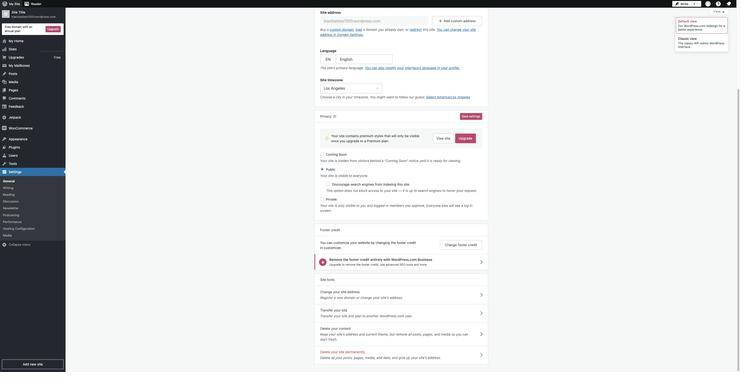 Task type: describe. For each thing, give the bounding box(es) containing it.
your site is only visible to you and logged-in members you approve. everyone else will see a log in screen.
[[320, 204, 473, 213]]

a right the behind
[[382, 159, 384, 163]]

change your site address register a new domain or change your site's address.
[[320, 290, 403, 300]]

0 horizontal spatial the
[[343, 258, 349, 262]]

1 vertical spatial new
[[30, 362, 36, 366]]

1 horizontal spatial or
[[406, 27, 409, 32]]

this inside discourage search engines from indexing this site this option does not block access to your site — it is up to search engines to honor your request.
[[397, 182, 403, 186]]

business
[[418, 258, 433, 262]]

with inside remove the footer credit entirely with wordpress.com business upgrade to remove the footer credit, use advanced seo tools and more
[[384, 258, 391, 262]]

america/los_angeles
[[437, 95, 470, 99]]

site.
[[430, 27, 436, 32]]

0 vertical spatial custom
[[451, 19, 463, 23]]

free for free
[[54, 55, 61, 59]]

tools inside remove the footer credit entirely with wordpress.com business upgrade to remove the footer credit, use advanced seo tools and more
[[407, 263, 413, 266]]

write
[[681, 2, 689, 6]]

domain inside change your site address register a new domain or change your site's address.
[[344, 296, 356, 300]]

credit inside the you can customize your website by changing the footer credit in customizer.
[[407, 241, 416, 245]]

discussion link
[[0, 198, 66, 205]]

add new site link
[[2, 360, 64, 369]]

write link
[[673, 0, 692, 8]]

configuration
[[15, 227, 35, 231]]

a inside default view our wordpress.com redesign for a better experience.
[[724, 24, 725, 28]]

save settings button
[[460, 113, 482, 120]]

this
[[326, 189, 333, 193]]

site's down en
[[327, 66, 335, 70]]

annual plan
[[5, 29, 20, 33]]

hosting
[[3, 227, 14, 231]]

highest hourly views 0 image
[[41, 48, 64, 51]]

posts, inside delete your site permanently delete all your posts, pages, media, and data, and give up your site's address.
[[344, 356, 353, 360]]

plugins
[[9, 145, 20, 149]]

group containing en
[[320, 48, 482, 72]]

logged-
[[374, 204, 386, 208]]

current
[[366, 332, 377, 336]]

you inside the you can customize your website by changing the footer credit in customizer.
[[320, 241, 326, 245]]

so
[[452, 332, 455, 336]]

you can also modify your interface's language in your profile. link
[[365, 66, 460, 70]]

change inside change your site address register a new domain or change your site's address.
[[361, 296, 372, 300]]

can inside delete your content keep your site's address and current theme, but remove all posts, pages, and media so you can start fresh.
[[463, 332, 469, 336]]

1 media link from the top
[[0, 78, 66, 86]]

upgrade inside remove the footer credit entirely with wordpress.com business upgrade to remove the footer credit, use advanced seo tools and more
[[330, 263, 341, 266]]

domain down site address text box
[[366, 27, 378, 32]]

by
[[371, 241, 375, 245]]

change footer credit
[[445, 243, 477, 247]]

add custom address
[[444, 19, 476, 23]]

can inside the you can customize your website by changing the footer credit in customizer.
[[327, 241, 333, 245]]

site inside you can change your site address in domain settings.
[[471, 27, 476, 32]]

0 vertical spatial search
[[351, 182, 361, 186]]

the site's primary language. you can also modify your interface's language in your profile.
[[320, 66, 460, 70]]

footer
[[320, 228, 330, 232]]

your for your site is visible to everyone.
[[320, 174, 328, 178]]

delete for delete your content keep your site's address and current theme, but remove all posts, pages, and media so you can start fresh.
[[320, 326, 330, 331]]

all inside delete your content keep your site's address and current theme, but remove all posts, pages, and media so you can start fresh.
[[409, 332, 412, 336]]

everyone.
[[353, 174, 369, 178]]

is left ready
[[430, 159, 433, 163]]

hidden
[[338, 159, 349, 163]]

view for default view
[[690, 19, 697, 23]]

settings.
[[350, 33, 364, 37]]

default
[[679, 19, 690, 23]]

redesign
[[707, 24, 718, 28]]

view for view site
[[437, 136, 444, 140]]

with inside free domain with an annual plan
[[22, 25, 28, 29]]

redirect link
[[410, 27, 422, 32]]

a inside the your site contains premium styles that will only be visible once you upgrade to a premium plan.
[[364, 139, 366, 143]]

a right the buy
[[327, 27, 329, 32]]

wordpress.com inside "transfer your site transfer your site and plan to another wordpress.com user."
[[380, 314, 404, 318]]

you left approve.
[[405, 204, 411, 208]]

0 vertical spatial media
[[9, 80, 18, 84]]

collapse
[[9, 243, 21, 247]]

jetpack
[[9, 115, 21, 119]]

you inside the your site contains premium styles that will only be visible once you upgrade to a premium plan.
[[340, 139, 346, 143]]

footer inside "link"
[[458, 243, 467, 247]]

transfer your site transfer your site and plan to another wordpress.com user.
[[320, 308, 413, 318]]

you left might
[[370, 95, 376, 99]]

reader
[[31, 2, 41, 6]]

reading
[[3, 193, 15, 197]]

will inside your site is only visible to you and logged-in members you approve. everyone else will see a log in screen.
[[449, 204, 454, 208]]

3 delete from the top
[[320, 356, 330, 360]]

already
[[385, 27, 397, 32]]

credit inside remove the footer credit entirely with wordpress.com business upgrade to remove the footer credit, use advanced seo tools and more
[[360, 258, 370, 262]]

to right want
[[395, 95, 398, 99]]

0 horizontal spatial engines
[[362, 182, 374, 186]]

tools link
[[0, 160, 66, 168]]

and inside "transfer your site transfer your site and plan to another wordpress.com user."
[[348, 314, 354, 318]]

0 horizontal spatial for
[[443, 159, 448, 163]]

address. inside change your site address register a new domain or change your site's address.
[[390, 296, 403, 300]]

members
[[390, 204, 405, 208]]

footer credit
[[320, 228, 340, 232]]

is for your site is visible to everyone.
[[335, 174, 337, 178]]

img image for woocommerce
[[2, 126, 7, 131]]

up inside discourage search engines from indexing this site this option does not block access to your site — it is up to search engines to honor your request.
[[409, 189, 413, 193]]

users
[[9, 153, 18, 157]]

more
[[420, 263, 427, 266]]

2 media link from the top
[[0, 232, 66, 239]]

your for your site is hidden from visitors behind a "coming soon" notice until it is ready for viewing.
[[320, 159, 328, 163]]

you right the language.
[[365, 66, 371, 70]]

settings
[[9, 170, 22, 174]]

else
[[442, 204, 448, 208]]

you down the block
[[361, 204, 366, 208]]

free domain with an annual plan
[[5, 25, 32, 33]]

content
[[339, 326, 351, 331]]

entirely
[[371, 258, 383, 262]]

plan.
[[382, 139, 389, 143]]

site inside delete your site permanently delete all your posts, pages, media, and data, and give up your site's address.
[[339, 350, 345, 354]]

your for your site is only visible to you and logged-in members you approve. everyone else will see a log in screen.
[[320, 204, 328, 208]]

upgrade link
[[455, 134, 476, 143]]

site address
[[320, 10, 341, 14]]

domain inside free domain with an annual plan
[[12, 25, 22, 29]]

default view our wordpress.com redesign for a better experience.
[[679, 19, 725, 31]]

choose a city in your timezone. you might want to follow our guess: select america/los_angeles
[[320, 95, 470, 99]]

discourage
[[332, 182, 350, 186]]

and left data, at the bottom
[[377, 356, 383, 360]]

group containing site timezone
[[320, 77, 482, 101]]

redirect
[[410, 27, 422, 32]]

you can change your site address in domain settings. link
[[320, 27, 476, 37]]

that
[[385, 134, 391, 138]]

img image for jetpack
[[2, 115, 7, 120]]

0 vertical spatial it
[[427, 159, 429, 163]]

view site link
[[433, 134, 454, 143]]

follow
[[399, 95, 408, 99]]

2 vertical spatial the
[[357, 263, 361, 266]]

view for classic view
[[690, 37, 697, 41]]

my site
[[9, 2, 20, 6]]

will inside the your site contains premium styles that will only be visible once you upgrade to a premium plan.
[[392, 134, 397, 138]]

wordpress.com inside default view our wordpress.com redesign for a better experience.
[[684, 24, 706, 28]]

1 vertical spatial custom
[[330, 27, 341, 32]]

Site address text field
[[320, 16, 428, 26]]

timezone
[[328, 78, 343, 82]]

0 vertical spatial this
[[423, 27, 429, 32]]

my mailboxes link
[[0, 61, 66, 70]]

can left also
[[372, 66, 378, 70]]

discourage search engines from indexing this site this option does not block access to your site — it is up to search engines to honor your request.
[[326, 182, 477, 193]]

woocommerce link
[[0, 124, 66, 132]]

1 horizontal spatial search
[[418, 189, 429, 193]]

remove inside delete your content keep your site's address and current theme, but remove all posts, pages, and media so you can start fresh.
[[396, 332, 408, 336]]

address. inside delete your site permanently delete all your posts, pages, media, and data, and give up your site's address.
[[428, 356, 441, 360]]

remove inside remove the footer credit entirely with wordpress.com business upgrade to remove the footer credit, use advanced seo tools and more
[[346, 263, 356, 266]]

site for site address
[[320, 10, 327, 14]]

upgrade button
[[46, 26, 61, 32]]

home
[[14, 39, 24, 43]]

podcasting link
[[0, 212, 66, 218]]

site for site timezone
[[320, 78, 327, 82]]

view site
[[437, 136, 451, 140]]

site title blacklashes1000.wordpress.com
[[12, 10, 56, 19]]

upgrade
[[346, 139, 359, 143]]

screen.
[[320, 209, 332, 213]]

can inside you can change your site address in domain settings.
[[444, 27, 449, 32]]

site's inside change your site address register a new domain or change your site's address.
[[381, 296, 389, 300]]

to inside remove the footer credit entirely with wordpress.com business upgrade to remove the footer credit, use advanced seo tools and more
[[342, 263, 345, 266]]

collapse menu link
[[0, 241, 66, 249]]

settings link
[[0, 168, 66, 176]]

in left members
[[386, 204, 389, 208]]

new inside change your site address register a new domain or change your site's address.
[[337, 296, 343, 300]]

address inside delete your content keep your site's address and current theme, but remove all posts, pages, and media so you can start fresh.
[[346, 332, 358, 336]]

add new site
[[23, 362, 43, 366]]

select
[[426, 95, 436, 99]]

ready
[[434, 159, 442, 163]]

privacy
[[320, 114, 333, 118]]

help image
[[716, 1, 722, 7]]

you inside you can change your site address in domain settings.
[[437, 27, 443, 32]]

credit inside change footer credit "link"
[[468, 243, 477, 247]]

1 transfer from the top
[[320, 308, 333, 312]]

change for change your site address register a new domain or change your site's address.
[[320, 290, 332, 294]]

city
[[336, 95, 342, 99]]

is for your site is only visible to you and logged-in members you approve. everyone else will see a log in screen.
[[335, 204, 337, 208]]

general
[[3, 179, 15, 183]]

your inside the you can customize your website by changing the footer credit in customizer.
[[350, 241, 357, 245]]

reader link
[[22, 0, 43, 8]]

appearance link
[[0, 135, 66, 143]]

premium
[[367, 139, 381, 143]]

to inside your site is only visible to you and logged-in members you approve. everyone else will see a log in screen.
[[357, 204, 360, 208]]

my site link
[[0, 0, 22, 8]]

main content containing en
[[315, 0, 729, 364]]

change inside you can change your site address in domain settings.
[[450, 27, 462, 32]]

tools
[[9, 161, 17, 166]]

general link
[[0, 178, 66, 184]]



Task type: locate. For each thing, give the bounding box(es) containing it.
2 vertical spatial delete
[[320, 356, 330, 360]]

you right so
[[456, 332, 462, 336]]

and left current
[[359, 332, 365, 336]]

0 horizontal spatial pages,
[[354, 356, 364, 360]]

site inside site title blacklashes1000.wordpress.com
[[12, 10, 18, 14]]

woocommerce
[[9, 126, 33, 130]]

to down the not
[[357, 204, 360, 208]]

and left media
[[435, 332, 440, 336]]

change for change footer credit
[[445, 243, 457, 247]]

this
[[423, 27, 429, 32], [397, 182, 403, 186]]

approve.
[[412, 204, 426, 208]]

comments link
[[0, 94, 66, 102]]

1 horizontal spatial change
[[450, 27, 462, 32]]

delete
[[320, 326, 330, 331], [320, 350, 330, 354], [320, 356, 330, 360]]

0 vertical spatial up
[[409, 189, 413, 193]]

1 vertical spatial img image
[[2, 126, 7, 131]]

0 horizontal spatial new
[[30, 362, 36, 366]]

1 horizontal spatial this
[[423, 27, 429, 32]]

1 vertical spatial from
[[375, 182, 382, 186]]

1 horizontal spatial new
[[337, 296, 343, 300]]

1 vertical spatial transfer
[[320, 314, 333, 318]]

1 horizontal spatial upgrade
[[330, 263, 341, 266]]

custom domain link
[[330, 27, 354, 32]]

all inside delete your site permanently delete all your posts, pages, media, and data, and give up your site's address.
[[331, 356, 335, 360]]

notice
[[409, 159, 419, 163]]

1 horizontal spatial remove
[[396, 332, 408, 336]]

wordpress.com left user.
[[380, 314, 404, 318]]

can up in customizer.
[[327, 241, 333, 245]]

wordpress
[[710, 41, 725, 45]]

see
[[455, 204, 461, 208]]

own,
[[397, 27, 405, 32]]

can right so
[[463, 332, 469, 336]]

manage your notifications image
[[726, 1, 732, 7]]

remove
[[346, 263, 356, 266], [396, 332, 408, 336]]

my up posts
[[9, 63, 13, 67]]

site left timezone
[[320, 78, 327, 82]]

media down hosting
[[3, 233, 12, 237]]

upgrade down remove
[[330, 263, 341, 266]]

upgrade inside button
[[47, 27, 59, 31]]

1 horizontal spatial address.
[[428, 356, 441, 360]]

and left more
[[414, 263, 419, 266]]

posts
[[9, 72, 17, 76]]

your up screen.
[[320, 204, 328, 208]]

to left honor at the right
[[443, 189, 446, 193]]

0 horizontal spatial address.
[[390, 296, 403, 300]]

1 vertical spatial up
[[406, 356, 410, 360]]

my for my home
[[9, 39, 13, 43]]

from inside discourage search engines from indexing this site this option does not block access to your site — it is up to search engines to honor your request.
[[375, 182, 382, 186]]

my for my mailboxes
[[9, 63, 13, 67]]

1 horizontal spatial pages,
[[423, 332, 434, 336]]

block
[[359, 189, 368, 193]]

0 vertical spatial tools
[[407, 263, 413, 266]]

0 horizontal spatial will
[[392, 134, 397, 138]]

my profile image
[[706, 1, 711, 7]]

visible inside your site is only visible to you and logged-in members you approve. everyone else will see a log in screen.
[[346, 204, 356, 208]]

will right that
[[392, 134, 397, 138]]

0 vertical spatial wordpress.com
[[684, 24, 706, 28]]

site inside 'link'
[[445, 136, 451, 140]]

better
[[679, 28, 687, 31]]

1 vertical spatial change
[[320, 290, 332, 294]]

only left be
[[398, 134, 404, 138]]

domain up annual plan
[[12, 25, 22, 29]]

0 horizontal spatial remove
[[346, 263, 356, 266]]

pages
[[9, 88, 18, 92]]

1 horizontal spatial custom
[[451, 19, 463, 23]]

1 vertical spatial for
[[443, 159, 448, 163]]

2 vertical spatial upgrade
[[330, 263, 341, 266]]

site's up "transfer your site transfer your site and plan to another wordpress.com user."
[[381, 296, 389, 300]]

a inside your site is only visible to you and logged-in members you approve. everyone else will see a log in screen.
[[462, 204, 463, 208]]

free up annual plan
[[5, 25, 11, 29]]

search up the not
[[351, 182, 361, 186]]

domain up 'domain'
[[342, 27, 354, 32]]

view button
[[710, 8, 729, 15]]

wordpress.com down default
[[684, 24, 706, 28]]

give
[[399, 356, 405, 360]]

0 vertical spatial with
[[22, 25, 28, 29]]

your site contains premium styles that will only be visible once you upgrade to a premium plan.
[[331, 134, 420, 143]]

0 vertical spatial media link
[[0, 78, 66, 86]]

and left logged- on the right
[[367, 204, 373, 208]]

pages, inside delete your content keep your site's address and current theme, but remove all posts, pages, and media so you can start fresh.
[[423, 332, 434, 336]]

view inside button
[[714, 9, 721, 13]]

seo
[[400, 263, 406, 266]]

media link down my mailboxes link
[[0, 78, 66, 86]]

in inside you can change your site address in domain settings.
[[334, 33, 336, 37]]

img image
[[2, 115, 7, 120], [2, 126, 7, 131]]

in right language
[[438, 66, 440, 70]]

engines up the block
[[362, 182, 374, 186]]

wordpress.com up seo
[[391, 258, 417, 262]]

0 vertical spatial address.
[[390, 296, 403, 300]]

img image inside jetpack link
[[2, 115, 7, 120]]

0 horizontal spatial search
[[351, 182, 361, 186]]

this left the site.
[[423, 27, 429, 32]]

in right log
[[470, 204, 473, 208]]

img image left the woocommerce
[[2, 126, 7, 131]]

0 vertical spatial will
[[392, 134, 397, 138]]

1 vertical spatial my
[[9, 39, 13, 43]]

another
[[367, 314, 379, 318]]

upgrade for the upgrade "link"
[[459, 136, 473, 140]]

pages, inside delete your site permanently delete all your posts, pages, media, and data, and give up your site's address.
[[354, 356, 364, 360]]

is inside discourage search engines from indexing this site this option does not block access to your site — it is up to search engines to honor your request.
[[406, 189, 408, 193]]

delete inside delete your content keep your site's address and current theme, but remove all posts, pages, and media so you can start fresh.
[[320, 326, 330, 331]]

pages,
[[423, 332, 434, 336], [354, 356, 364, 360]]

this up '—'
[[397, 182, 403, 186]]

0 vertical spatial posts,
[[413, 332, 422, 336]]

upgrade up highest hourly views 0 image
[[47, 27, 59, 31]]

the down 'classic' at the top right
[[679, 41, 684, 45]]

a left log
[[462, 204, 463, 208]]

the right changing
[[391, 241, 396, 245]]

footer inside the you can customize your website by changing the footer credit in customizer.
[[397, 241, 406, 245]]

1 vertical spatial delete
[[320, 350, 330, 354]]

classic
[[679, 37, 690, 41]]

media
[[441, 332, 451, 336]]

the inside the you can customize your website by changing the footer credit in customizer.
[[391, 241, 396, 245]]

soon"
[[399, 159, 408, 163]]

en
[[326, 57, 331, 61]]

a left the city
[[333, 95, 335, 99]]

add custom address link
[[432, 16, 482, 26]]

or
[[406, 27, 409, 32], [357, 296, 360, 300]]

1 vertical spatial wordpress.com
[[391, 258, 417, 262]]

customize
[[334, 241, 350, 245]]

to up approve.
[[414, 189, 417, 193]]

1 horizontal spatial the
[[679, 41, 684, 45]]

1 vertical spatial visible
[[338, 174, 348, 178]]

it right until
[[427, 159, 429, 163]]

and inside remove the footer credit entirely with wordpress.com business upgrade to remove the footer credit, use advanced seo tools and more
[[414, 263, 419, 266]]

view inside default view our wordpress.com redesign for a better experience.
[[690, 19, 697, 23]]

0 vertical spatial img image
[[2, 115, 7, 120]]

the
[[679, 41, 684, 45], [320, 66, 326, 70]]

language
[[422, 66, 437, 70]]

a inside change your site address register a new domain or change your site's address.
[[334, 296, 336, 300]]

0 horizontal spatial the
[[320, 66, 326, 70]]

credit,
[[371, 263, 379, 266]]

1 vertical spatial media link
[[0, 232, 66, 239]]

upgrade inside "link"
[[459, 136, 473, 140]]

1 vertical spatial it
[[403, 189, 405, 193]]

your
[[463, 27, 470, 32], [397, 66, 404, 70], [441, 66, 448, 70], [346, 95, 353, 99], [384, 189, 391, 193], [457, 189, 464, 193], [350, 241, 357, 245], [333, 290, 340, 294], [373, 296, 380, 300], [334, 308, 341, 312], [334, 314, 341, 318], [331, 326, 338, 331], [329, 332, 336, 336], [331, 350, 338, 354], [336, 356, 343, 360], [411, 356, 418, 360]]

tools up register
[[327, 277, 335, 282]]

0 vertical spatial remove
[[346, 263, 356, 266]]

is right '—'
[[406, 189, 408, 193]]

a right "map" link
[[363, 27, 365, 32]]

posts, inside delete your content keep your site's address and current theme, but remove all posts, pages, and media so you can start fresh.
[[413, 332, 422, 336]]

does
[[345, 189, 352, 193]]

select america/los_angeles button
[[426, 95, 470, 100]]

group containing your site contains premium styles that will only be visible once you upgrade to a premium plan.
[[320, 129, 482, 214]]

0 horizontal spatial or
[[357, 296, 360, 300]]

with up the use
[[384, 258, 391, 262]]

only inside your site is only visible to you and logged-in members you approve. everyone else will see a log in screen.
[[338, 204, 345, 208]]

2 vertical spatial my
[[9, 63, 13, 67]]

None checkbox
[[326, 182, 330, 186]]

our
[[409, 95, 414, 99]]

1 horizontal spatial for
[[719, 24, 723, 28]]

0 vertical spatial all
[[409, 332, 412, 336]]

group containing site address
[[315, 4, 488, 42]]

0 vertical spatial delete
[[320, 326, 330, 331]]

and inside your site is only visible to you and logged-in members you approve. everyone else will see a log in screen.
[[367, 204, 373, 208]]

my for my site
[[9, 2, 14, 6]]

0 vertical spatial upgrade
[[47, 27, 59, 31]]

1 img image from the top
[[2, 115, 7, 120]]

view for view
[[714, 9, 721, 13]]

my home link
[[0, 37, 66, 45]]

behind
[[370, 159, 381, 163]]

is inside your site is only visible to you and logged-in members you approve. everyone else will see a log in screen.
[[335, 204, 337, 208]]

you left already
[[378, 27, 384, 32]]

address.
[[390, 296, 403, 300], [428, 356, 441, 360]]

visible up discourage
[[338, 174, 348, 178]]

1 horizontal spatial it
[[427, 159, 429, 163]]

1 horizontal spatial change
[[445, 243, 457, 247]]

or inside change your site address register a new domain or change your site's address.
[[357, 296, 360, 300]]

view inside classic view the classic wp-admin wordpress interface.
[[690, 37, 697, 41]]

1 vertical spatial address.
[[428, 356, 441, 360]]

a right register
[[334, 296, 336, 300]]

up right give
[[406, 356, 410, 360]]

to down remove
[[342, 263, 345, 266]]

performance link
[[0, 218, 66, 225]]

to left everyone.
[[349, 174, 352, 178]]

is for your site is hidden from visitors behind a "coming soon" notice until it is ready for viewing.
[[335, 159, 337, 163]]

from right hidden
[[350, 159, 357, 163]]

0 vertical spatial add
[[444, 19, 450, 23]]

my left home
[[9, 39, 13, 43]]

visible right be
[[410, 134, 420, 138]]

changing
[[376, 241, 390, 245]]

view up wp-
[[690, 37, 697, 41]]

it right '—'
[[403, 189, 405, 193]]

0 vertical spatial or
[[406, 27, 409, 32]]

1 horizontal spatial will
[[449, 204, 454, 208]]

0 vertical spatial from
[[350, 159, 357, 163]]

private
[[326, 197, 337, 201]]

1 vertical spatial or
[[357, 296, 360, 300]]

you right once
[[340, 139, 346, 143]]

your down coming
[[320, 159, 328, 163]]

1 delete from the top
[[320, 326, 330, 331]]

1 vertical spatial posts,
[[344, 356, 353, 360]]

main content
[[315, 0, 729, 364]]

wordpress.com inside remove the footer credit entirely with wordpress.com business upgrade to remove the footer credit, use advanced seo tools and more
[[391, 258, 417, 262]]

remove the footer credit entirely with wordpress.com business upgrade to remove the footer credit, use advanced seo tools and more
[[330, 258, 433, 266]]

for right redesign
[[719, 24, 723, 28]]

to down premium
[[360, 139, 363, 143]]

0 vertical spatial engines
[[362, 182, 374, 186]]

tools
[[407, 263, 413, 266], [327, 277, 335, 282]]

change inside "link"
[[445, 243, 457, 247]]

2 img image from the top
[[2, 126, 7, 131]]

address inside change your site address register a new domain or change your site's address.
[[348, 290, 360, 294]]

user.
[[405, 314, 413, 318]]

a right redesign
[[724, 24, 725, 28]]

change down add custom address link
[[450, 27, 462, 32]]

and left give
[[392, 356, 398, 360]]

all down 'fresh.'
[[331, 356, 335, 360]]

for inside default view our wordpress.com redesign for a better experience.
[[719, 24, 723, 28]]

1 vertical spatial search
[[418, 189, 429, 193]]

site for site title blacklashes1000.wordpress.com
[[12, 10, 18, 14]]

my left reader link
[[9, 2, 14, 6]]

your inside you can change your site address in domain settings.
[[463, 27, 470, 32]]

classic view the classic wp-admin wordpress interface.
[[679, 37, 725, 49]]

you right the site.
[[437, 27, 443, 32]]

to right access
[[380, 189, 383, 193]]

add for add custom address
[[444, 19, 450, 23]]

or right own,
[[406, 27, 409, 32]]

search up approve.
[[418, 189, 429, 193]]

map link
[[356, 27, 362, 32]]

buy
[[320, 27, 326, 32]]

it
[[427, 159, 429, 163], [403, 189, 405, 193]]

guess:
[[415, 95, 426, 99]]

it inside discourage search engines from indexing this site this option does not block access to your site — it is up to search engines to honor your request.
[[403, 189, 405, 193]]

site for site tools
[[320, 277, 326, 282]]

0 vertical spatial view
[[690, 19, 697, 23]]

change inside change your site address register a new domain or change your site's address.
[[320, 290, 332, 294]]

free inside free domain with an annual plan
[[5, 25, 11, 29]]

the inside classic view the classic wp-admin wordpress interface.
[[679, 41, 684, 45]]

view inside 'link'
[[437, 136, 444, 140]]

request.
[[465, 189, 477, 193]]

0 horizontal spatial all
[[331, 356, 335, 360]]

is down coming soon
[[335, 159, 337, 163]]

writing
[[3, 186, 13, 190]]

also
[[378, 66, 385, 70]]

custom
[[451, 19, 463, 23], [330, 27, 341, 32]]

0 horizontal spatial with
[[22, 25, 28, 29]]

coming soon
[[326, 152, 347, 157]]

remove down the customize
[[346, 263, 356, 266]]

admin
[[701, 41, 709, 45]]

1 horizontal spatial tools
[[407, 263, 413, 266]]

site's down content
[[337, 332, 345, 336]]

site up title
[[14, 2, 20, 6]]

1 horizontal spatial only
[[398, 134, 404, 138]]

0 horizontal spatial tools
[[327, 277, 335, 282]]

is down public
[[335, 174, 337, 178]]

site inside change your site address register a new domain or change your site's address.
[[341, 290, 347, 294]]

users link
[[0, 151, 66, 160]]

wp-
[[695, 41, 701, 45]]

the right remove
[[343, 258, 349, 262]]

newsletter link
[[0, 205, 66, 212]]

0 vertical spatial new
[[337, 296, 343, 300]]

1 vertical spatial view
[[690, 37, 697, 41]]

only inside the your site contains premium styles that will only be visible once you upgrade to a premium plan.
[[398, 134, 404, 138]]

0 horizontal spatial change
[[320, 290, 332, 294]]

with left an
[[22, 25, 28, 29]]

classic
[[685, 41, 694, 45]]

1 vertical spatial with
[[384, 258, 391, 262]]

engines
[[362, 182, 374, 186], [430, 189, 442, 193]]

site tools
[[320, 277, 335, 282]]

change footer credit link
[[440, 240, 482, 250]]

language
[[320, 49, 337, 53]]

site's right give
[[419, 356, 427, 360]]

1 vertical spatial media
[[3, 233, 12, 237]]

0 horizontal spatial free
[[5, 25, 11, 29]]

can down add custom address link
[[444, 27, 449, 32]]

media link up collapse menu link
[[0, 232, 66, 239]]

0 vertical spatial change
[[445, 243, 457, 247]]

,
[[354, 27, 355, 32]]

your for your site contains premium styles that will only be visible once you upgrade to a premium plan.
[[331, 134, 338, 138]]

indexing
[[383, 182, 396, 186]]

media
[[9, 80, 18, 84], [3, 233, 12, 237]]

you inside delete your content keep your site's address and current theme, but remove all posts, pages, and media so you can start fresh.
[[456, 332, 462, 336]]

you up in customizer.
[[320, 241, 326, 245]]

comments
[[9, 96, 26, 100]]

upgrade for upgrade button in the top of the page
[[47, 27, 59, 31]]

site inside your site is only visible to you and logged-in members you approve. everyone else will see a log in screen.
[[328, 204, 334, 208]]

blacklashes1000.wordpress.com
[[12, 15, 56, 19]]

site left title
[[12, 10, 18, 14]]

0 horizontal spatial from
[[350, 159, 357, 163]]

0 horizontal spatial custom
[[330, 27, 341, 32]]

site's inside delete your site permanently delete all your posts, pages, media, and data, and give up your site's address.
[[419, 356, 427, 360]]

your inside your site is only visible to you and logged-in members you approve. everyone else will see a log in screen.
[[320, 204, 328, 208]]

2 vertical spatial visible
[[346, 204, 356, 208]]

1 horizontal spatial engines
[[430, 189, 442, 193]]

all right but
[[409, 332, 412, 336]]

free for free domain with an annual plan
[[5, 25, 11, 29]]

site inside the your site contains premium styles that will only be visible once you upgrade to a premium plan.
[[339, 134, 345, 138]]

1 vertical spatial the
[[320, 66, 326, 70]]

interface's
[[405, 66, 422, 70]]

to inside "transfer your site transfer your site and plan to another wordpress.com user."
[[363, 314, 366, 318]]

2 transfer from the top
[[320, 314, 333, 318]]

1 vertical spatial add
[[23, 362, 29, 366]]

open image
[[723, 11, 725, 13]]

public
[[326, 167, 336, 172]]

1 vertical spatial this
[[397, 182, 403, 186]]

add for add new site
[[23, 362, 29, 366]]

in right the city
[[342, 95, 345, 99]]

free down highest hourly views 0 image
[[54, 55, 61, 59]]

0 horizontal spatial add
[[23, 362, 29, 366]]

address inside you can change your site address in domain settings.
[[320, 33, 333, 37]]

domain
[[337, 33, 349, 37]]

0 horizontal spatial change
[[361, 296, 372, 300]]

img image inside the woocommerce link
[[2, 126, 7, 131]]

None radio
[[320, 152, 324, 156], [320, 167, 324, 171], [320, 197, 324, 201], [320, 152, 324, 156], [320, 167, 324, 171], [320, 197, 324, 201]]

up inside delete your site permanently delete all your posts, pages, media, and data, and give up your site's address.
[[406, 356, 410, 360]]

site timezone
[[320, 78, 343, 82]]

to right plan
[[363, 314, 366, 318]]

podcasting
[[3, 213, 19, 217]]

"coming
[[385, 159, 398, 163]]

1 vertical spatial tools
[[327, 277, 335, 282]]

site up the buy
[[320, 10, 327, 14]]

profile.
[[449, 66, 460, 70]]

0 vertical spatial free
[[5, 25, 11, 29]]

2 horizontal spatial the
[[391, 241, 396, 245]]

in left 'domain'
[[334, 33, 336, 37]]

domain up plan
[[344, 296, 356, 300]]

1 horizontal spatial free
[[54, 55, 61, 59]]

your inside the your site contains premium styles that will only be visible once you upgrade to a premium plan.
[[331, 134, 338, 138]]

1 horizontal spatial add
[[444, 19, 450, 23]]

site's
[[327, 66, 335, 70], [381, 296, 389, 300], [337, 332, 345, 336], [419, 356, 427, 360]]

0 horizontal spatial this
[[397, 182, 403, 186]]

visible down does
[[346, 204, 356, 208]]

map
[[356, 27, 362, 32]]

view up experience.
[[690, 19, 697, 23]]

engines up everyone
[[430, 189, 442, 193]]

with
[[22, 25, 28, 29], [384, 258, 391, 262]]

site's inside delete your content keep your site's address and current theme, but remove all posts, pages, and media so you can start fresh.
[[337, 332, 345, 336]]

img image left jetpack
[[2, 115, 7, 120]]

to inside the your site contains premium styles that will only be visible once you upgrade to a premium plan.
[[360, 139, 363, 143]]

0 horizontal spatial view
[[437, 136, 444, 140]]

2 delete from the top
[[320, 350, 330, 354]]

1 vertical spatial all
[[331, 356, 335, 360]]

1 vertical spatial change
[[361, 296, 372, 300]]

0 horizontal spatial it
[[403, 189, 405, 193]]

delete for delete your site permanently delete all your posts, pages, media, and data, and give up your site's address.
[[320, 350, 330, 354]]

0 vertical spatial the
[[391, 241, 396, 245]]

group
[[315, 4, 488, 42], [320, 48, 482, 72], [320, 77, 482, 101], [320, 129, 482, 214]]

view up ready
[[437, 136, 444, 140]]

change
[[450, 27, 462, 32], [361, 296, 372, 300]]

2 horizontal spatial upgrade
[[459, 136, 473, 140]]

0 vertical spatial for
[[719, 24, 723, 28]]

visible inside the your site contains premium styles that will only be visible once you upgrade to a premium plan.
[[410, 134, 420, 138]]

and left plan
[[348, 314, 354, 318]]

0 vertical spatial only
[[398, 134, 404, 138]]



Task type: vqa. For each thing, say whether or not it's contained in the screenshot.
&
no



